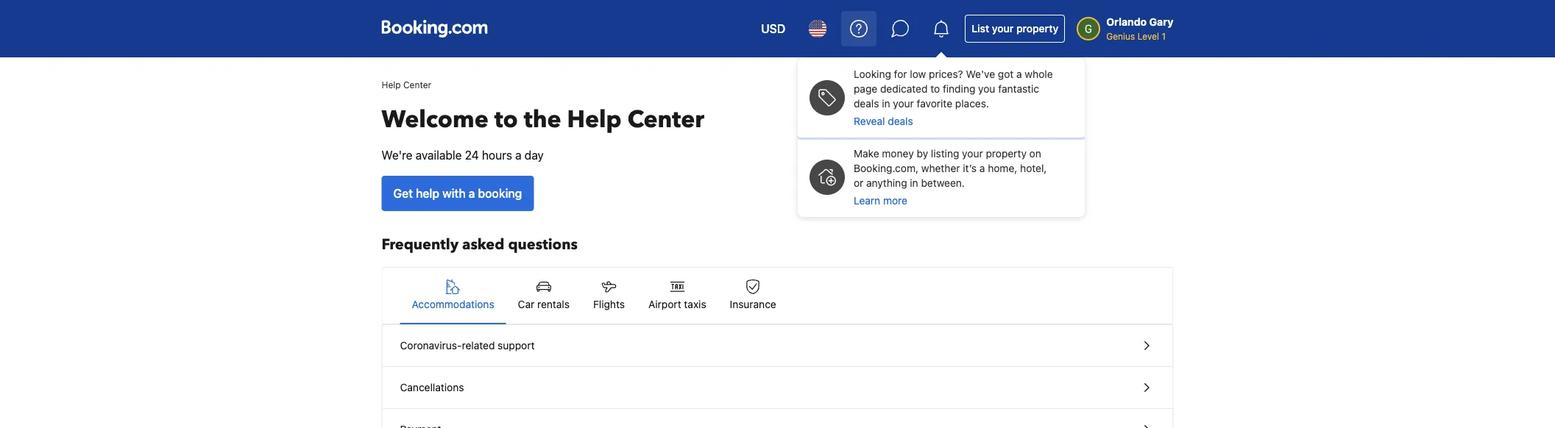 Task type: vqa. For each thing, say whether or not it's contained in the screenshot.
make
yes



Task type: locate. For each thing, give the bounding box(es) containing it.
looking
[[854, 68, 892, 80]]

car
[[518, 299, 535, 311]]

in inside looking for low prices? we've got a whole page dedicated to finding you fantastic deals in your favorite places. reveal deals
[[882, 98, 891, 110]]

learn
[[854, 195, 881, 207]]

in for between.
[[910, 177, 919, 189]]

0 vertical spatial property
[[1017, 22, 1059, 35]]

2 vertical spatial your
[[963, 148, 984, 160]]

accommodations button
[[400, 268, 506, 324]]

property up home,
[[986, 148, 1027, 160]]

0 horizontal spatial in
[[882, 98, 891, 110]]

insurance
[[730, 299, 777, 311]]

hours
[[482, 148, 512, 162]]

0 horizontal spatial to
[[495, 104, 518, 136]]

2 horizontal spatial your
[[992, 22, 1014, 35]]

or
[[854, 177, 864, 189]]

1 horizontal spatial help
[[567, 104, 622, 136]]

airport taxis button
[[637, 268, 718, 324]]

to up favorite
[[931, 83, 940, 95]]

we're available 24 hours a day
[[382, 148, 544, 162]]

your down dedicated at the top right of page
[[893, 98, 914, 110]]

0 horizontal spatial center
[[404, 80, 432, 90]]

listing
[[931, 148, 960, 160]]

coronavirus-related support button
[[383, 325, 1173, 367]]

taxis
[[684, 299, 707, 311]]

1 horizontal spatial deals
[[888, 115, 914, 127]]

0 vertical spatial to
[[931, 83, 940, 95]]

to
[[931, 83, 940, 95], [495, 104, 518, 136]]

0 horizontal spatial deals
[[854, 98, 880, 110]]

1 horizontal spatial your
[[963, 148, 984, 160]]

property up whole on the right top
[[1017, 22, 1059, 35]]

your right list
[[992, 22, 1014, 35]]

usd button
[[753, 11, 795, 46]]

a inside looking for low prices? we've got a whole page dedicated to finding you fantastic deals in your favorite places. reveal deals
[[1017, 68, 1023, 80]]

a inside "button"
[[469, 187, 475, 201]]

in inside make money by listing your property on booking.com, whether it's a home, hotel, or anything in between. learn more
[[910, 177, 919, 189]]

help
[[382, 80, 401, 90], [567, 104, 622, 136]]

a right with
[[469, 187, 475, 201]]

whether
[[922, 162, 961, 175]]

on
[[1030, 148, 1042, 160]]

0 horizontal spatial help
[[382, 80, 401, 90]]

car rentals
[[518, 299, 570, 311]]

a right "got"
[[1017, 68, 1023, 80]]

0 vertical spatial help
[[382, 80, 401, 90]]

1 vertical spatial property
[[986, 148, 1027, 160]]

your up it's
[[963, 148, 984, 160]]

1 vertical spatial in
[[910, 177, 919, 189]]

get help with a booking
[[394, 187, 522, 201]]

1 horizontal spatial in
[[910, 177, 919, 189]]

center
[[404, 80, 432, 90], [628, 104, 705, 136]]

genius
[[1107, 31, 1136, 41]]

you
[[979, 83, 996, 95]]

deals right reveal
[[888, 115, 914, 127]]

in for your
[[882, 98, 891, 110]]

favorite
[[917, 98, 953, 110]]

help up welcome
[[382, 80, 401, 90]]

0 horizontal spatial your
[[893, 98, 914, 110]]

airport taxis
[[649, 299, 707, 311]]

we've
[[966, 68, 996, 80]]

rentals
[[538, 299, 570, 311]]

help
[[416, 187, 440, 201]]

your inside list your property link
[[992, 22, 1014, 35]]

property
[[1017, 22, 1059, 35], [986, 148, 1027, 160]]

your inside looking for low prices? we've got a whole page dedicated to finding you fantastic deals in your favorite places. reveal deals
[[893, 98, 914, 110]]

it's
[[963, 162, 977, 175]]

a right it's
[[980, 162, 986, 175]]

prices?
[[929, 68, 964, 80]]

to left the at the left top of the page
[[495, 104, 518, 136]]

flights button
[[582, 268, 637, 324]]

hotel,
[[1021, 162, 1047, 175]]

in down dedicated at the top right of page
[[882, 98, 891, 110]]

a
[[1017, 68, 1023, 80], [515, 148, 522, 162], [980, 162, 986, 175], [469, 187, 475, 201]]

the
[[524, 104, 562, 136]]

in
[[882, 98, 891, 110], [910, 177, 919, 189]]

in right anything
[[910, 177, 919, 189]]

0 vertical spatial in
[[882, 98, 891, 110]]

1 horizontal spatial to
[[931, 83, 940, 95]]

get help with a booking button
[[382, 176, 534, 211]]

help right the at the left top of the page
[[567, 104, 622, 136]]

by
[[917, 148, 929, 160]]

a inside make money by listing your property on booking.com, whether it's a home, hotel, or anything in between. learn more
[[980, 162, 986, 175]]

gary
[[1150, 16, 1174, 28]]

orlando gary genius level 1
[[1107, 16, 1174, 41]]

whole
[[1025, 68, 1053, 80]]

reveal
[[854, 115, 885, 127]]

deals
[[854, 98, 880, 110], [888, 115, 914, 127]]

deals down 'page'
[[854, 98, 880, 110]]

tab list
[[383, 268, 1173, 325]]

a left the day
[[515, 148, 522, 162]]

money
[[882, 148, 914, 160]]

fantastic
[[999, 83, 1040, 95]]

your
[[992, 22, 1014, 35], [893, 98, 914, 110], [963, 148, 984, 160]]

1 vertical spatial your
[[893, 98, 914, 110]]

tab list containing accommodations
[[383, 268, 1173, 325]]

1
[[1162, 31, 1166, 41]]

1 horizontal spatial center
[[628, 104, 705, 136]]

usd
[[761, 22, 786, 36]]

1 vertical spatial to
[[495, 104, 518, 136]]

list your property link
[[966, 15, 1066, 43]]

0 vertical spatial your
[[992, 22, 1014, 35]]



Task type: describe. For each thing, give the bounding box(es) containing it.
between.
[[922, 177, 965, 189]]

related
[[462, 340, 495, 352]]

frequently asked questions
[[382, 235, 578, 255]]

orlando
[[1107, 16, 1147, 28]]

get
[[394, 187, 413, 201]]

insurance button
[[718, 268, 788, 324]]

asked
[[462, 235, 505, 255]]

available
[[416, 148, 462, 162]]

welcome to the help center
[[382, 104, 705, 136]]

we're
[[382, 148, 413, 162]]

more
[[884, 195, 908, 207]]

page
[[854, 83, 878, 95]]

booking.com,
[[854, 162, 919, 175]]

booking.com online hotel reservations image
[[382, 20, 488, 38]]

1 vertical spatial help
[[567, 104, 622, 136]]

24
[[465, 148, 479, 162]]

car rentals button
[[506, 268, 582, 324]]

your inside make money by listing your property on booking.com, whether it's a home, hotel, or anything in between. learn more
[[963, 148, 984, 160]]

finding
[[943, 83, 976, 95]]

with
[[443, 187, 466, 201]]

0 vertical spatial deals
[[854, 98, 880, 110]]

support
[[498, 340, 535, 352]]

to inside looking for low prices? we've got a whole page dedicated to finding you fantastic deals in your favorite places. reveal deals
[[931, 83, 940, 95]]

home,
[[988, 162, 1018, 175]]

coronavirus-
[[400, 340, 462, 352]]

list your property
[[972, 22, 1059, 35]]

level
[[1138, 31, 1160, 41]]

day
[[525, 148, 544, 162]]

coronavirus-related support
[[400, 340, 535, 352]]

dedicated
[[881, 83, 928, 95]]

property inside make money by listing your property on booking.com, whether it's a home, hotel, or anything in between. learn more
[[986, 148, 1027, 160]]

looking for low prices? we've got a whole page dedicated to finding you fantastic deals in your favorite places. reveal deals
[[854, 68, 1053, 127]]

welcome
[[382, 104, 489, 136]]

frequently
[[382, 235, 459, 255]]

flights
[[593, 299, 625, 311]]

1 vertical spatial deals
[[888, 115, 914, 127]]

airport
[[649, 299, 682, 311]]

list
[[972, 22, 990, 35]]

1 vertical spatial center
[[628, 104, 705, 136]]

help center
[[382, 80, 432, 90]]

accommodations
[[412, 299, 495, 311]]

places.
[[956, 98, 990, 110]]

make
[[854, 148, 880, 160]]

cancellations button
[[383, 367, 1173, 409]]

0 vertical spatial center
[[404, 80, 432, 90]]

anything
[[867, 177, 908, 189]]

cancellations
[[400, 382, 464, 394]]

got
[[998, 68, 1014, 80]]

make money by listing your property on booking.com, whether it's a home, hotel, or anything in between. learn more
[[854, 148, 1047, 207]]

booking
[[478, 187, 522, 201]]

questions
[[508, 235, 578, 255]]

low
[[910, 68, 927, 80]]

for
[[894, 68, 908, 80]]



